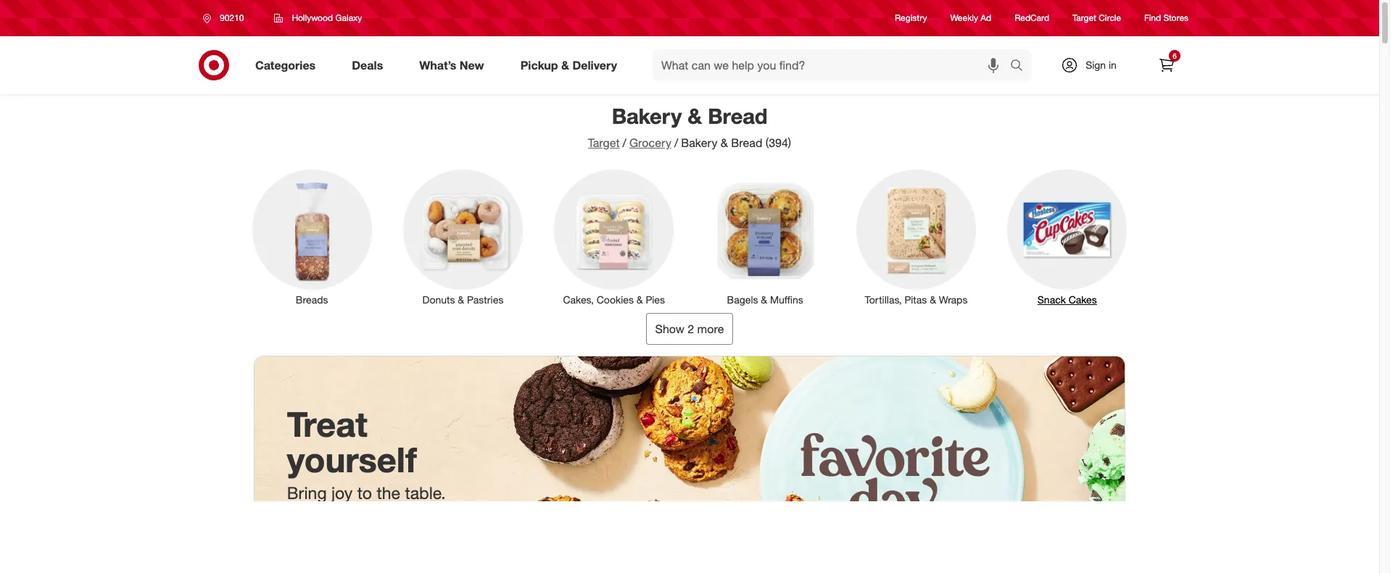Task type: vqa. For each thing, say whether or not it's contained in the screenshot.
the Sponsored
no



Task type: locate. For each thing, give the bounding box(es) containing it.
0 horizontal spatial target
[[588, 136, 620, 150]]

target inside bakery & bread target / grocery / bakery & bread (394)
[[588, 136, 620, 150]]

bakery right the grocery link on the left of the page
[[681, 136, 718, 150]]

pickup & delivery link
[[508, 49, 635, 81]]

what's new
[[419, 58, 484, 72]]

more
[[697, 322, 724, 336]]

6
[[1173, 51, 1177, 60]]

delivery
[[572, 58, 617, 72]]

muffins
[[770, 293, 803, 306]]

bakery up the grocery link on the left of the page
[[612, 103, 682, 129]]

&
[[561, 58, 569, 72], [688, 103, 702, 129], [721, 136, 728, 150], [458, 293, 464, 306], [637, 293, 643, 306], [761, 293, 767, 306], [930, 293, 936, 306]]

registry link
[[895, 12, 927, 24]]

bring joy to the table. only at
[[287, 483, 446, 524]]

bagels & muffins
[[727, 293, 803, 306]]

joy
[[331, 483, 353, 504]]

1 horizontal spatial target
[[1073, 13, 1096, 24]]

hollywood galaxy
[[292, 12, 362, 23]]

target inside "link"
[[1073, 13, 1096, 24]]

bakery
[[612, 103, 682, 129], [681, 136, 718, 150]]

pastries
[[467, 293, 504, 306]]

redcard link
[[1015, 12, 1049, 24]]

0 vertical spatial bread
[[708, 103, 768, 129]]

/ right target link
[[623, 136, 626, 150]]

search button
[[1004, 49, 1039, 84]]

1 vertical spatial bread
[[731, 136, 762, 150]]

bread left (394)
[[731, 136, 762, 150]]

breads link
[[242, 167, 382, 307]]

donuts & pastries
[[422, 293, 504, 306]]

& inside "link"
[[458, 293, 464, 306]]

target
[[1073, 13, 1096, 24], [588, 136, 620, 150]]

breads
[[296, 293, 328, 306]]

favorite day trademark image
[[255, 356, 1125, 574]]

snack cakes link
[[998, 167, 1137, 307]]

bagels
[[727, 293, 758, 306]]

/
[[623, 136, 626, 150], [674, 136, 678, 150]]

target left the grocery link on the left of the page
[[588, 136, 620, 150]]

/ right grocery
[[674, 136, 678, 150]]

target left circle
[[1073, 13, 1096, 24]]

1 vertical spatial target
[[588, 136, 620, 150]]

deals
[[352, 58, 383, 72]]

pickup
[[520, 58, 558, 72]]

deals link
[[340, 49, 401, 81]]

(394)
[[766, 136, 791, 150]]

0 vertical spatial target
[[1073, 13, 1096, 24]]

show 2 more button
[[646, 313, 733, 345]]

0 horizontal spatial /
[[623, 136, 626, 150]]

2 / from the left
[[674, 136, 678, 150]]

6 link
[[1151, 49, 1183, 81]]

weekly ad link
[[950, 12, 991, 24]]

bread up (394)
[[708, 103, 768, 129]]

1 / from the left
[[623, 136, 626, 150]]

stores
[[1164, 13, 1189, 24]]

1 horizontal spatial /
[[674, 136, 678, 150]]

donuts & pastries link
[[393, 167, 533, 307]]

bagels & muffins link
[[695, 167, 835, 307]]

sign in
[[1086, 59, 1117, 71]]

cakes, cookies & pies
[[563, 293, 665, 306]]

find stores
[[1144, 13, 1189, 24]]

redcard
[[1015, 13, 1049, 24]]

bread
[[708, 103, 768, 129], [731, 136, 762, 150]]

pitas
[[905, 293, 927, 306]]



Task type: describe. For each thing, give the bounding box(es) containing it.
weekly ad
[[950, 13, 991, 24]]

cakes, cookies & pies link
[[544, 167, 684, 307]]

sign in link
[[1049, 49, 1139, 81]]

tortillas, pitas & wraps link
[[847, 167, 986, 307]]

treat yourself
[[287, 404, 417, 481]]

weekly
[[950, 13, 978, 24]]

target link
[[588, 136, 620, 150]]

cakes
[[1069, 293, 1097, 306]]

hollywood galaxy button
[[265, 5, 372, 31]]

bakery & bread target / grocery / bakery & bread (394)
[[588, 103, 791, 150]]

1 vertical spatial bakery
[[681, 136, 718, 150]]

only
[[287, 503, 321, 524]]

grocery link
[[629, 136, 671, 150]]

categories link
[[243, 49, 334, 81]]

bring
[[287, 483, 327, 504]]

What can we help you find? suggestions appear below search field
[[653, 49, 1014, 81]]

wraps
[[939, 293, 968, 306]]

at
[[326, 503, 340, 524]]

sign
[[1086, 59, 1106, 71]]

snack
[[1038, 293, 1066, 306]]

search
[[1004, 59, 1039, 74]]

show 2 more
[[655, 322, 724, 336]]

0 vertical spatial bakery
[[612, 103, 682, 129]]

what's new link
[[407, 49, 502, 81]]

donuts
[[422, 293, 455, 306]]

in
[[1109, 59, 1117, 71]]

ad
[[981, 13, 991, 24]]

target circle
[[1073, 13, 1121, 24]]

snack cakes
[[1038, 293, 1097, 306]]

grocery
[[629, 136, 671, 150]]

cookies
[[597, 293, 634, 306]]

pies
[[646, 293, 665, 306]]

pickup & delivery
[[520, 58, 617, 72]]

tortillas,
[[865, 293, 902, 306]]

cakes,
[[563, 293, 594, 306]]

what's
[[419, 58, 456, 72]]

table.
[[405, 483, 446, 504]]

target circle link
[[1073, 12, 1121, 24]]

treat
[[287, 404, 367, 445]]

yourself
[[287, 439, 417, 481]]

90210
[[220, 12, 244, 23]]

circle
[[1099, 13, 1121, 24]]

show
[[655, 322, 684, 336]]

find
[[1144, 13, 1161, 24]]

registry
[[895, 13, 927, 24]]

the
[[377, 483, 400, 504]]

¬
[[344, 503, 358, 524]]

categories
[[255, 58, 316, 72]]

find stores link
[[1144, 12, 1189, 24]]

new
[[460, 58, 484, 72]]

90210 button
[[194, 5, 259, 31]]

galaxy
[[335, 12, 362, 23]]

tortillas, pitas & wraps
[[865, 293, 968, 306]]

to
[[357, 483, 372, 504]]

hollywood
[[292, 12, 333, 23]]

2
[[688, 322, 694, 336]]



